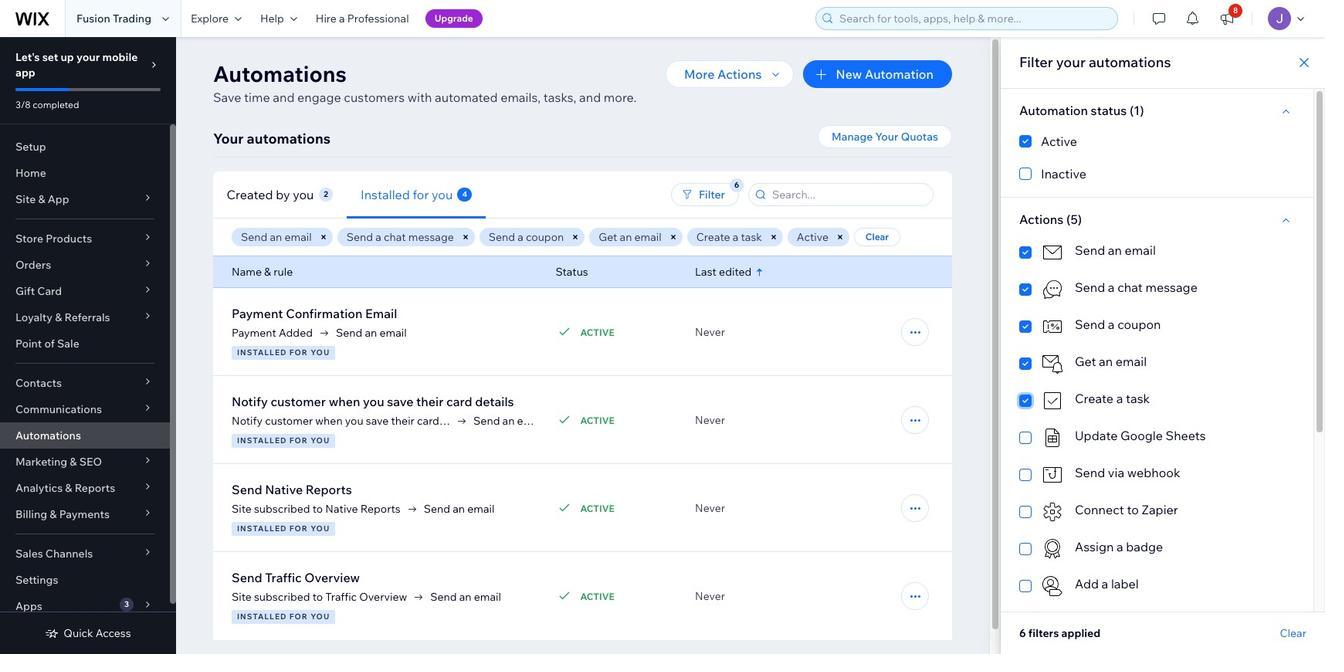 Task type: vqa. For each thing, say whether or not it's contained in the screenshot.
Home on the left top of the page
yes



Task type: locate. For each thing, give the bounding box(es) containing it.
your
[[76, 50, 100, 64], [1056, 53, 1086, 71]]

0 vertical spatial chat
[[384, 230, 406, 244]]

& left "seo"
[[70, 455, 77, 469]]

2 never from the top
[[695, 413, 725, 427]]

Send via webhook checkbox
[[1020, 463, 1295, 487]]

automations for automations save time and engage customers with automated emails, tasks, and more.
[[213, 60, 347, 87]]

0 vertical spatial coupon
[[526, 230, 564, 244]]

send an email inside checkbox
[[1075, 243, 1156, 258]]

1 horizontal spatial traffic
[[325, 590, 357, 604]]

more
[[684, 66, 715, 82]]

traffic up site subscribed to traffic overview
[[265, 570, 302, 585]]

automations
[[1089, 53, 1171, 71], [247, 130, 331, 148]]

1 you from the top
[[311, 348, 330, 358]]

6 filters applied
[[1020, 626, 1101, 640]]

send a chat message down send an email checkbox on the top right of the page
[[1075, 280, 1198, 295]]

and right time
[[273, 90, 295, 105]]

active down search... field
[[797, 230, 829, 244]]

4 you from the top
[[311, 612, 330, 622]]

1 vertical spatial automations
[[247, 130, 331, 148]]

send a coupon down send a chat message checkbox
[[1075, 317, 1161, 332]]

0 vertical spatial their
[[416, 394, 444, 409]]

4 active from the top
[[580, 591, 615, 602]]

1 vertical spatial save
[[366, 414, 389, 428]]

create
[[697, 230, 730, 244], [1075, 391, 1114, 406]]

1 horizontal spatial filter
[[1020, 53, 1053, 71]]

0 horizontal spatial automation
[[865, 66, 934, 82]]

message down send an email checkbox on the top right of the page
[[1146, 280, 1198, 295]]

notify
[[232, 394, 268, 409], [232, 414, 263, 428]]

1 vertical spatial notify customer when you save their card details
[[232, 414, 475, 428]]

1 vertical spatial clear button
[[1280, 626, 1307, 640]]

sidebar element
[[0, 37, 176, 654]]

chat
[[384, 230, 406, 244], [1118, 280, 1143, 295]]

0 horizontal spatial their
[[391, 414, 415, 428]]

a
[[339, 12, 345, 25], [376, 230, 381, 244], [518, 230, 524, 244], [733, 230, 739, 244], [1108, 280, 1115, 295], [1108, 317, 1115, 332], [1117, 391, 1123, 406], [1117, 539, 1124, 555], [1102, 576, 1109, 592]]

1 subscribed from the top
[[254, 502, 310, 516]]

category image
[[1041, 241, 1064, 264], [1041, 389, 1064, 412], [1041, 426, 1064, 450], [1041, 463, 1064, 487], [1041, 501, 1064, 524], [1041, 575, 1064, 598]]

sale
[[57, 337, 79, 351]]

Inactive checkbox
[[1020, 165, 1295, 183]]

0 horizontal spatial create a task
[[697, 230, 762, 244]]

create inside checkbox
[[1075, 391, 1114, 406]]

actions right more
[[718, 66, 762, 82]]

gift
[[15, 284, 35, 298]]

products
[[46, 232, 92, 246]]

& for analytics
[[65, 481, 72, 495]]

0 vertical spatial notify
[[232, 394, 268, 409]]

actions left (5)
[[1020, 212, 1064, 227]]

badge
[[1126, 539, 1164, 555]]

tab list containing created by you
[[213, 171, 589, 218]]

1 vertical spatial automation
[[1020, 103, 1088, 118]]

0 horizontal spatial filter
[[699, 188, 725, 202]]

you for confirmation
[[311, 348, 330, 358]]

and left more.
[[579, 90, 601, 105]]

Connect to Zapier checkbox
[[1020, 501, 1295, 524]]

0 horizontal spatial automations
[[15, 429, 81, 443]]

8 button
[[1210, 0, 1244, 37]]

1 horizontal spatial send a chat message
[[1075, 280, 1198, 295]]

1 vertical spatial notify
[[232, 414, 263, 428]]

2 subscribed from the top
[[254, 590, 310, 604]]

site subscribed to native reports
[[232, 502, 401, 516]]

setup
[[15, 140, 46, 154]]

tab list
[[213, 171, 589, 218]]

send inside send via webhook checkbox
[[1075, 465, 1106, 480]]

1 horizontal spatial get
[[1075, 354, 1096, 369]]

6 category image from the top
[[1041, 575, 1064, 598]]

3 installed for you from the top
[[237, 524, 330, 534]]

installed for you for native
[[237, 524, 330, 534]]

clear button
[[854, 228, 901, 246], [1280, 626, 1307, 640]]

send a coupon up status
[[489, 230, 564, 244]]

confirmation
[[286, 306, 363, 321]]

1 horizontal spatial get an email
[[1075, 354, 1147, 369]]

0 vertical spatial actions
[[718, 66, 762, 82]]

1 vertical spatial send a coupon
[[1075, 317, 1161, 332]]

1 vertical spatial coupon
[[1118, 317, 1161, 332]]

clear for clear button to the right
[[1280, 626, 1307, 640]]

for down the added
[[289, 348, 308, 358]]

category image for update google sheets
[[1041, 426, 1064, 450]]

3 category image from the top
[[1041, 426, 1064, 450]]

automation left status
[[1020, 103, 1088, 118]]

0 vertical spatial automation
[[865, 66, 934, 82]]

get an email
[[599, 230, 662, 244], [1075, 354, 1147, 369]]

installed for traffic
[[237, 612, 287, 622]]

4
[[462, 189, 467, 199]]

automations up time
[[213, 60, 347, 87]]

you for native
[[311, 524, 330, 534]]

installed down payment added
[[237, 348, 287, 358]]

1 vertical spatial active
[[797, 230, 829, 244]]

actions inside popup button
[[718, 66, 762, 82]]

1 vertical spatial actions
[[1020, 212, 1064, 227]]

fusion
[[76, 12, 110, 25]]

customer down the added
[[271, 394, 326, 409]]

1 vertical spatial task
[[1126, 391, 1150, 406]]

task up update google sheets
[[1126, 391, 1150, 406]]

1 vertical spatial create
[[1075, 391, 1114, 406]]

0 vertical spatial filter
[[1020, 53, 1053, 71]]

1 vertical spatial card
[[417, 414, 439, 428]]

0 horizontal spatial create
[[697, 230, 730, 244]]

create a task up update
[[1075, 391, 1150, 406]]

clear inside clear button
[[866, 231, 889, 243]]

card
[[446, 394, 472, 409], [417, 414, 439, 428]]

site down home
[[15, 192, 36, 206]]

for
[[289, 348, 308, 358], [289, 436, 308, 446], [289, 524, 308, 534], [289, 612, 308, 622]]

a inside option
[[1108, 317, 1115, 332]]

0 horizontal spatial your
[[213, 130, 244, 148]]

edited
[[719, 265, 752, 279]]

coupon
[[526, 230, 564, 244], [1118, 317, 1161, 332]]

your right up
[[76, 50, 100, 64]]

2 vertical spatial site
[[232, 590, 252, 604]]

1 horizontal spatial task
[[1126, 391, 1150, 406]]

2 notify customer when you save their card details from the top
[[232, 414, 475, 428]]

filter inside "filter" button
[[699, 188, 725, 202]]

automations inside sidebar element
[[15, 429, 81, 443]]

& right the loyalty at the top left of the page
[[55, 311, 62, 324]]

automations inside automations save time and engage customers with automated emails, tasks, and more.
[[213, 60, 347, 87]]

coupon down send a chat message checkbox
[[1118, 317, 1161, 332]]

2 installed from the top
[[237, 436, 287, 446]]

payment
[[232, 306, 283, 321], [232, 326, 276, 340]]

quick access
[[64, 626, 131, 640]]

applied
[[1062, 626, 1101, 640]]

orders button
[[0, 252, 170, 278]]

apps
[[15, 599, 42, 613]]

for down the site subscribed to native reports
[[289, 524, 308, 534]]

installed up send native reports
[[237, 436, 287, 446]]

4 for from the top
[[289, 612, 308, 622]]

0 vertical spatial create
[[697, 230, 730, 244]]

4 category image from the top
[[1041, 463, 1064, 487]]

0 vertical spatial save
[[387, 394, 414, 409]]

for for confirmation
[[289, 348, 308, 358]]

1 vertical spatial payment
[[232, 326, 276, 340]]

created
[[227, 187, 274, 202]]

to down send native reports
[[313, 502, 323, 516]]

1 horizontal spatial create a task
[[1075, 391, 1150, 406]]

active inside checkbox
[[1041, 134, 1078, 149]]

3 you from the top
[[311, 524, 330, 534]]

& left rule
[[264, 265, 271, 279]]

installed down send traffic overview
[[237, 612, 287, 622]]

2 your from the left
[[876, 130, 899, 144]]

manage your quotas
[[832, 130, 938, 144]]

email
[[285, 230, 312, 244], [635, 230, 662, 244], [1125, 243, 1156, 258], [380, 326, 407, 340], [1116, 354, 1147, 369], [517, 414, 544, 428], [467, 502, 495, 516], [474, 590, 501, 604]]

native
[[265, 482, 303, 497], [325, 502, 358, 516]]

category image for get an email
[[1041, 352, 1064, 375]]

installed for you down send traffic overview
[[237, 612, 330, 622]]

3/8
[[15, 99, 31, 110]]

rule
[[274, 265, 293, 279]]

& up billing & payments
[[65, 481, 72, 495]]

to left the 'zapier'
[[1127, 502, 1139, 518]]

customers
[[344, 90, 405, 105]]

send inside the send a coupon option
[[1075, 317, 1106, 332]]

1 horizontal spatial send a coupon
[[1075, 317, 1161, 332]]

site for send traffic overview
[[232, 590, 252, 604]]

installed for you
[[237, 348, 330, 358], [237, 436, 330, 446], [237, 524, 330, 534], [237, 612, 330, 622]]

0 vertical spatial clear
[[866, 231, 889, 243]]

1 horizontal spatial message
[[1146, 280, 1198, 295]]

filter for filter
[[699, 188, 725, 202]]

via
[[1108, 465, 1125, 480]]

task up "edited" on the top
[[741, 230, 762, 244]]

1 horizontal spatial their
[[416, 394, 444, 409]]

you down site subscribed to traffic overview
[[311, 612, 330, 622]]

1 active from the top
[[580, 326, 615, 338]]

for for customer
[[289, 436, 308, 446]]

email inside checkbox
[[1125, 243, 1156, 258]]

1 horizontal spatial clear
[[1280, 626, 1307, 640]]

1 vertical spatial clear
[[1280, 626, 1307, 640]]

0 horizontal spatial task
[[741, 230, 762, 244]]

1 horizontal spatial and
[[579, 90, 601, 105]]

1 category image from the top
[[1041, 241, 1064, 264]]

site down send traffic overview
[[232, 590, 252, 604]]

2 active from the top
[[580, 414, 615, 426]]

you up send native reports
[[311, 436, 330, 446]]

native down send native reports
[[325, 502, 358, 516]]

task inside checkbox
[[1126, 391, 1150, 406]]

filter your automations
[[1020, 53, 1171, 71]]

site inside popup button
[[15, 192, 36, 206]]

category image for send a chat message
[[1041, 278, 1064, 301]]

1 vertical spatial get
[[1075, 354, 1096, 369]]

referrals
[[64, 311, 110, 324]]

3 installed from the top
[[237, 524, 287, 534]]

payment up payment added
[[232, 306, 283, 321]]

1 horizontal spatial automations
[[1089, 53, 1171, 71]]

0 horizontal spatial automations
[[247, 130, 331, 148]]

2 for from the top
[[289, 436, 308, 446]]

clear
[[866, 231, 889, 243], [1280, 626, 1307, 640]]

your left 'quotas'
[[876, 130, 899, 144]]

0 vertical spatial automations
[[213, 60, 347, 87]]

automations
[[213, 60, 347, 87], [15, 429, 81, 443]]

marketing & seo
[[15, 455, 102, 469]]

3 never from the top
[[695, 501, 725, 515]]

filter
[[1020, 53, 1053, 71], [699, 188, 725, 202]]

installed for you for confirmation
[[237, 348, 330, 358]]

coupon up status
[[526, 230, 564, 244]]

send traffic overview
[[232, 570, 360, 585]]

4 installed from the top
[[237, 612, 287, 622]]

name & rule
[[232, 265, 293, 279]]

professional
[[347, 12, 409, 25]]

2 installed for you from the top
[[237, 436, 330, 446]]

category image for send an email
[[1041, 241, 1064, 264]]

0 vertical spatial traffic
[[265, 570, 302, 585]]

1 for from the top
[[289, 348, 308, 358]]

installed for you down the site subscribed to native reports
[[237, 524, 330, 534]]

message down for
[[408, 230, 454, 244]]

task
[[741, 230, 762, 244], [1126, 391, 1150, 406]]

0 horizontal spatial actions
[[718, 66, 762, 82]]

2 category image from the top
[[1041, 389, 1064, 412]]

you for customer
[[311, 436, 330, 446]]

contacts
[[15, 376, 62, 390]]

manage
[[832, 130, 873, 144]]

payment left the added
[[232, 326, 276, 340]]

to down send traffic overview
[[313, 590, 323, 604]]

& left app
[[38, 192, 45, 206]]

0 vertical spatial automations
[[1089, 53, 1171, 71]]

for down site subscribed to traffic overview
[[289, 612, 308, 622]]

traffic down send traffic overview
[[325, 590, 357, 604]]

active for send native reports
[[580, 502, 615, 514]]

loyalty & referrals
[[15, 311, 110, 324]]

engage
[[297, 90, 341, 105]]

store products button
[[0, 226, 170, 252]]

0 vertical spatial send a coupon
[[489, 230, 564, 244]]

0 horizontal spatial clear button
[[854, 228, 901, 246]]

automations save time and engage customers with automated emails, tasks, and more.
[[213, 60, 637, 105]]

create a task up last edited
[[697, 230, 762, 244]]

create up update
[[1075, 391, 1114, 406]]

& inside popup button
[[38, 192, 45, 206]]

0 vertical spatial send a chat message
[[347, 230, 454, 244]]

active up inactive
[[1041, 134, 1078, 149]]

active
[[1041, 134, 1078, 149], [797, 230, 829, 244]]

(5)
[[1067, 212, 1082, 227]]

customer up send native reports
[[265, 414, 313, 428]]

3 for from the top
[[289, 524, 308, 534]]

zapier
[[1142, 502, 1179, 518]]

mobile
[[102, 50, 138, 64]]

2 payment from the top
[[232, 326, 276, 340]]

subscribed down send traffic overview
[[254, 590, 310, 604]]

send a chat message down installed for you
[[347, 230, 454, 244]]

you down the site subscribed to native reports
[[311, 524, 330, 534]]

4 category image from the top
[[1041, 538, 1064, 561]]

0 vertical spatial notify customer when you save their card details
[[232, 394, 514, 409]]

0 horizontal spatial send a coupon
[[489, 230, 564, 244]]

1 vertical spatial filter
[[699, 188, 725, 202]]

5 category image from the top
[[1041, 501, 1064, 524]]

site & app
[[15, 192, 69, 206]]

an inside get an email option
[[1099, 354, 1113, 369]]

let's
[[15, 50, 40, 64]]

category image
[[1041, 278, 1064, 301], [1041, 315, 1064, 338], [1041, 352, 1064, 375], [1041, 538, 1064, 561]]

send inside send a chat message checkbox
[[1075, 280, 1106, 295]]

1 horizontal spatial create
[[1075, 391, 1114, 406]]

your up automation status (1)
[[1056, 53, 1086, 71]]

installed for confirmation
[[237, 348, 287, 358]]

1 horizontal spatial automation
[[1020, 103, 1088, 118]]

automations down 'engage'
[[247, 130, 331, 148]]

installed for you up send native reports
[[237, 436, 330, 446]]

1 installed for you from the top
[[237, 348, 330, 358]]

1 horizontal spatial active
[[1041, 134, 1078, 149]]

2 you from the top
[[311, 436, 330, 446]]

subscribed down send native reports
[[254, 502, 310, 516]]

1 vertical spatial chat
[[1118, 280, 1143, 295]]

setup link
[[0, 134, 170, 160]]

0 horizontal spatial native
[[265, 482, 303, 497]]

3 category image from the top
[[1041, 352, 1064, 375]]

connect to zapier
[[1075, 502, 1179, 518]]

0 vertical spatial active
[[1041, 134, 1078, 149]]

you
[[293, 187, 314, 202], [432, 187, 453, 202], [363, 394, 384, 409], [345, 414, 364, 428]]

0 horizontal spatial get
[[599, 230, 617, 244]]

send an email for notify customer when you save their card details
[[474, 414, 544, 428]]

0 horizontal spatial get an email
[[599, 230, 662, 244]]

1 horizontal spatial coupon
[[1118, 317, 1161, 332]]

home link
[[0, 160, 170, 186]]

Search for tools, apps, help & more... field
[[835, 8, 1113, 29]]

& right billing
[[50, 507, 57, 521]]

send a chat message inside checkbox
[[1075, 280, 1198, 295]]

0 vertical spatial subscribed
[[254, 502, 310, 516]]

installed down send native reports
[[237, 524, 287, 534]]

for for native
[[289, 524, 308, 534]]

more actions button
[[666, 60, 794, 88]]

your down save
[[213, 130, 244, 148]]

0 vertical spatial get
[[599, 230, 617, 244]]

to inside "option"
[[1127, 502, 1139, 518]]

for up send native reports
[[289, 436, 308, 446]]

& for marketing
[[70, 455, 77, 469]]

& for loyalty
[[55, 311, 62, 324]]

1 never from the top
[[695, 325, 725, 339]]

subscribed
[[254, 502, 310, 516], [254, 590, 310, 604]]

store products
[[15, 232, 92, 246]]

4 installed for you from the top
[[237, 612, 330, 622]]

automations up (1)
[[1089, 53, 1171, 71]]

never for payment confirmation email
[[695, 325, 725, 339]]

0 horizontal spatial your
[[76, 50, 100, 64]]

site subscribed to traffic overview
[[232, 590, 407, 604]]

1 horizontal spatial automations
[[213, 60, 347, 87]]

site for send native reports
[[232, 502, 252, 516]]

3 active from the top
[[580, 502, 615, 514]]

installed for you down payment added
[[237, 348, 330, 358]]

1 vertical spatial create a task
[[1075, 391, 1150, 406]]

1 vertical spatial when
[[315, 414, 343, 428]]

never for send native reports
[[695, 501, 725, 515]]

settings
[[15, 573, 58, 587]]

0 horizontal spatial clear
[[866, 231, 889, 243]]

0 horizontal spatial and
[[273, 90, 295, 105]]

chat down send an email checkbox on the top right of the page
[[1118, 280, 1143, 295]]

save
[[213, 90, 241, 105]]

reports inside dropdown button
[[75, 481, 115, 495]]

to
[[313, 502, 323, 516], [1127, 502, 1139, 518], [313, 590, 323, 604]]

never
[[695, 325, 725, 339], [695, 413, 725, 427], [695, 501, 725, 515], [695, 589, 725, 603]]

card
[[37, 284, 62, 298]]

2 and from the left
[[579, 90, 601, 105]]

0 horizontal spatial chat
[[384, 230, 406, 244]]

4 never from the top
[[695, 589, 725, 603]]

create up last
[[697, 230, 730, 244]]

0 horizontal spatial reports
[[75, 481, 115, 495]]

1 installed from the top
[[237, 348, 287, 358]]

& for site
[[38, 192, 45, 206]]

1 vertical spatial their
[[391, 414, 415, 428]]

automation right new
[[865, 66, 934, 82]]

1 horizontal spatial your
[[876, 130, 899, 144]]

1 payment from the top
[[232, 306, 283, 321]]

automations up marketing
[[15, 429, 81, 443]]

an
[[270, 230, 282, 244], [620, 230, 632, 244], [1108, 243, 1122, 258], [365, 326, 377, 340], [1099, 354, 1113, 369], [503, 414, 515, 428], [453, 502, 465, 516], [459, 590, 472, 604]]

native up the site subscribed to native reports
[[265, 482, 303, 497]]

0 vertical spatial card
[[446, 394, 472, 409]]

0 vertical spatial payment
[[232, 306, 283, 321]]

assign a badge
[[1075, 539, 1164, 555]]

2 category image from the top
[[1041, 315, 1064, 338]]

0 vertical spatial native
[[265, 482, 303, 497]]

0 vertical spatial site
[[15, 192, 36, 206]]

update google sheets
[[1075, 428, 1206, 443]]

coupon inside the send a coupon option
[[1118, 317, 1161, 332]]

0 vertical spatial customer
[[271, 394, 326, 409]]

payment for payment added
[[232, 326, 276, 340]]

1 vertical spatial send a chat message
[[1075, 280, 1198, 295]]

send via webhook
[[1075, 465, 1181, 480]]

1 category image from the top
[[1041, 278, 1064, 301]]

subscribed for native
[[254, 502, 310, 516]]

1 vertical spatial message
[[1146, 280, 1198, 295]]

added
[[279, 326, 313, 340]]

Search... field
[[768, 184, 928, 205]]

site down send native reports
[[232, 502, 252, 516]]

explore
[[191, 12, 229, 25]]

chat down "installed"
[[384, 230, 406, 244]]

you down the added
[[311, 348, 330, 358]]



Task type: describe. For each thing, give the bounding box(es) containing it.
communications button
[[0, 396, 170, 423]]

category image for add a label
[[1041, 575, 1064, 598]]

app
[[15, 66, 35, 80]]

category image for create a task
[[1041, 389, 1064, 412]]

up
[[61, 50, 74, 64]]

0 vertical spatial when
[[329, 394, 360, 409]]

automations link
[[0, 423, 170, 449]]

category image for send a coupon
[[1041, 315, 1064, 338]]

settings link
[[0, 567, 170, 593]]

installed for native
[[237, 524, 287, 534]]

inactive
[[1041, 166, 1087, 182]]

1 notify from the top
[[232, 394, 268, 409]]

message inside checkbox
[[1146, 280, 1198, 295]]

1 notify customer when you save their card details from the top
[[232, 394, 514, 409]]

Update Google Sheets checkbox
[[1020, 426, 1295, 450]]

send a coupon inside option
[[1075, 317, 1161, 332]]

Create a task checkbox
[[1020, 389, 1295, 412]]

0 horizontal spatial active
[[797, 230, 829, 244]]

for
[[413, 187, 429, 202]]

status
[[1091, 103, 1127, 118]]

gift card button
[[0, 278, 170, 304]]

get inside option
[[1075, 354, 1096, 369]]

automation status (1)
[[1020, 103, 1144, 118]]

installed for you for customer
[[237, 436, 330, 446]]

contacts button
[[0, 370, 170, 396]]

automation inside button
[[865, 66, 934, 82]]

new automation button
[[804, 60, 952, 88]]

loyalty & referrals button
[[0, 304, 170, 331]]

1 vertical spatial details
[[442, 414, 475, 428]]

quotas
[[901, 130, 938, 144]]

1 horizontal spatial clear button
[[1280, 626, 1307, 640]]

billing
[[15, 507, 47, 521]]

filters
[[1029, 626, 1059, 640]]

installed for you
[[361, 187, 453, 202]]

manage your quotas button
[[818, 125, 952, 148]]

1 vertical spatial native
[[325, 502, 358, 516]]

sales channels
[[15, 547, 93, 561]]

automated
[[435, 90, 498, 105]]

1 vertical spatial overview
[[359, 590, 407, 604]]

(1)
[[1130, 103, 1144, 118]]

automations for automations
[[15, 429, 81, 443]]

send an email for send traffic overview
[[430, 590, 501, 604]]

store
[[15, 232, 43, 246]]

label
[[1111, 576, 1139, 592]]

installed for customer
[[237, 436, 287, 446]]

channels
[[45, 547, 93, 561]]

time
[[244, 90, 270, 105]]

category image for send via webhook
[[1041, 463, 1064, 487]]

help
[[260, 12, 284, 25]]

reports for analytics & reports
[[75, 481, 115, 495]]

0 vertical spatial task
[[741, 230, 762, 244]]

payment confirmation email
[[232, 306, 397, 321]]

1 vertical spatial traffic
[[325, 590, 357, 604]]

6
[[1020, 626, 1026, 640]]

new
[[836, 66, 862, 82]]

to for overview
[[313, 590, 323, 604]]

1 vertical spatial customer
[[265, 414, 313, 428]]

Send a chat message checkbox
[[1020, 278, 1295, 301]]

1 horizontal spatial your
[[1056, 53, 1086, 71]]

your inside the "manage your quotas" button
[[876, 130, 899, 144]]

send an email for send native reports
[[424, 502, 495, 516]]

quick access button
[[45, 626, 131, 640]]

0 vertical spatial details
[[475, 394, 514, 409]]

get an email inside get an email option
[[1075, 354, 1147, 369]]

0 horizontal spatial coupon
[[526, 230, 564, 244]]

active for send traffic overview
[[580, 591, 615, 602]]

gift card
[[15, 284, 62, 298]]

seo
[[79, 455, 102, 469]]

send native reports
[[232, 482, 352, 497]]

0 vertical spatial overview
[[305, 570, 360, 585]]

with
[[408, 90, 432, 105]]

Add a label checkbox
[[1020, 575, 1295, 598]]

1 horizontal spatial card
[[446, 394, 472, 409]]

sheets
[[1166, 428, 1206, 443]]

never for send traffic overview
[[695, 589, 725, 603]]

upgrade
[[435, 12, 473, 24]]

access
[[96, 626, 131, 640]]

installed for you for traffic
[[237, 612, 330, 622]]

your automations
[[213, 130, 331, 148]]

communications
[[15, 402, 102, 416]]

payment for payment confirmation email
[[232, 306, 283, 321]]

active for payment confirmation email
[[580, 326, 615, 338]]

0 vertical spatial get an email
[[599, 230, 662, 244]]

by
[[276, 187, 290, 202]]

Get an email checkbox
[[1020, 352, 1295, 375]]

reports for send native reports
[[306, 482, 352, 497]]

update
[[1075, 428, 1118, 443]]

category image for connect to zapier
[[1041, 501, 1064, 524]]

category image for assign a badge
[[1041, 538, 1064, 561]]

marketing & seo button
[[0, 449, 170, 475]]

orders
[[15, 258, 51, 272]]

to for reports
[[313, 502, 323, 516]]

quick
[[64, 626, 93, 640]]

email
[[365, 306, 397, 321]]

for for traffic
[[289, 612, 308, 622]]

completed
[[33, 99, 79, 110]]

you for traffic
[[311, 612, 330, 622]]

last edited
[[695, 265, 752, 279]]

add a label
[[1075, 576, 1139, 592]]

0 horizontal spatial send a chat message
[[347, 230, 454, 244]]

Send an email checkbox
[[1020, 241, 1295, 264]]

Assign a badge checkbox
[[1020, 538, 1295, 561]]

send inside send an email checkbox
[[1075, 243, 1106, 258]]

send an email for payment confirmation email
[[336, 326, 407, 340]]

sales channels button
[[0, 541, 170, 567]]

your inside let's set up your mobile app
[[76, 50, 100, 64]]

2 notify from the top
[[232, 414, 263, 428]]

an inside send an email checkbox
[[1108, 243, 1122, 258]]

Active checkbox
[[1020, 132, 1295, 151]]

subscribed for traffic
[[254, 590, 310, 604]]

Send a coupon checkbox
[[1020, 315, 1295, 338]]

& for billing
[[50, 507, 57, 521]]

hire a professional
[[316, 12, 409, 25]]

0 vertical spatial message
[[408, 230, 454, 244]]

let's set up your mobile app
[[15, 50, 138, 80]]

0 horizontal spatial card
[[417, 414, 439, 428]]

trading
[[113, 12, 151, 25]]

hire a professional link
[[307, 0, 418, 37]]

home
[[15, 166, 46, 180]]

email inside option
[[1116, 354, 1147, 369]]

1 your from the left
[[213, 130, 244, 148]]

point
[[15, 337, 42, 351]]

create a task inside checkbox
[[1075, 391, 1150, 406]]

2 horizontal spatial reports
[[361, 502, 401, 516]]

payment added
[[232, 326, 313, 340]]

filter for filter your automations
[[1020, 53, 1053, 71]]

upgrade button
[[425, 9, 483, 28]]

created by you
[[227, 187, 314, 202]]

last
[[695, 265, 717, 279]]

app
[[48, 192, 69, 206]]

never for notify customer when you save their card details
[[695, 413, 725, 427]]

0 vertical spatial create a task
[[697, 230, 762, 244]]

analytics
[[15, 481, 63, 495]]

assign
[[1075, 539, 1114, 555]]

3/8 completed
[[15, 99, 79, 110]]

clear for the leftmost clear button
[[866, 231, 889, 243]]

active for notify customer when you save their card details
[[580, 414, 615, 426]]

billing & payments button
[[0, 501, 170, 528]]

help button
[[251, 0, 307, 37]]

google
[[1121, 428, 1163, 443]]

status
[[556, 265, 588, 279]]

chat inside checkbox
[[1118, 280, 1143, 295]]

connect
[[1075, 502, 1125, 518]]

& for name
[[264, 265, 271, 279]]

1 and from the left
[[273, 90, 295, 105]]

site & app button
[[0, 186, 170, 212]]

tasks,
[[544, 90, 577, 105]]

hire
[[316, 12, 337, 25]]



